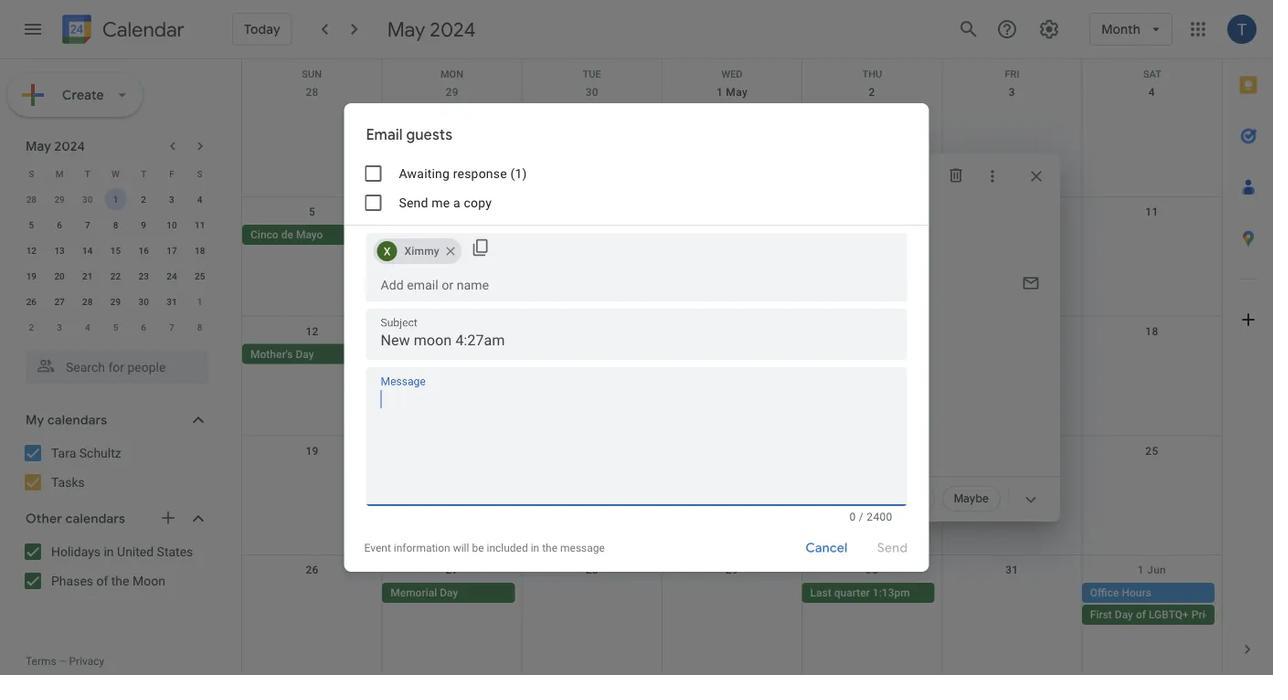 Task type: vqa. For each thing, say whether or not it's contained in the screenshot.
icanread453@gmail.com
no



Task type: describe. For each thing, give the bounding box(es) containing it.
(no title) button
[[662, 225, 795, 245]]

calendar element
[[59, 11, 185, 51]]

moon
[[133, 574, 165, 589]]

thu
[[863, 69, 882, 80]]

memorial day
[[391, 587, 458, 600]]

5 for may 2024
[[29, 219, 34, 230]]

28 down 21
[[82, 296, 93, 307]]

quarter for 1:13pm
[[834, 587, 870, 600]]

event
[[364, 542, 391, 555]]

mayo
[[296, 228, 323, 241]]

7:48am
[[734, 348, 771, 361]]

event information will be included in the message
[[364, 542, 605, 555]]

first day of lgbtq+ pride month button
[[1082, 605, 1252, 626]]

mother's day
[[251, 348, 314, 361]]

quarter for 7:48am
[[695, 348, 731, 361]]

0 horizontal spatial may 2024
[[26, 138, 85, 155]]

(no
[[671, 228, 688, 241]]

cinco de mayo button
[[242, 225, 375, 245]]

2 t from the left
[[141, 168, 147, 179]]

(1)
[[511, 166, 527, 181]]

30 right 29 april element
[[82, 194, 93, 205]]

may inside grid
[[726, 86, 748, 99]]

18 inside may 2024 grid
[[195, 245, 205, 256]]

moon for 4:27am
[[759, 199, 813, 225]]

2400
[[867, 511, 893, 524]]

in inside "email guests" dialog
[[531, 542, 540, 555]]

20 element
[[49, 265, 70, 287]]

0 vertical spatial 2
[[869, 86, 876, 99]]

calendars for other calendars
[[66, 511, 125, 528]]

awaiting
[[399, 166, 450, 181]]

calendars for my calendars
[[47, 412, 107, 429]]

pride
[[1192, 609, 1218, 622]]

2 june element
[[20, 316, 42, 338]]

1 cell
[[102, 187, 130, 212]]

27 for 1 jun
[[446, 564, 459, 577]]

included
[[487, 542, 528, 555]]

1 horizontal spatial may
[[387, 16, 425, 42]]

17 element
[[161, 240, 183, 261]]

0 / 2400
[[850, 511, 893, 524]]

my calendars list
[[4, 439, 227, 497]]

schultz inside my calendars list
[[79, 446, 121, 461]]

today button
[[232, 13, 292, 46]]

memorial day button
[[382, 584, 515, 604]]

0 horizontal spatial 7
[[85, 219, 90, 230]]

schultz inside "tree item"
[[779, 310, 822, 325]]

phases
[[51, 574, 93, 589]]

19 inside may 2024 grid
[[26, 271, 37, 282]]

a
[[454, 195, 461, 210]]

united
[[117, 544, 154, 560]]

de
[[281, 228, 293, 241]]

11 for may 2024
[[195, 219, 205, 230]]

12 element
[[20, 240, 42, 261]]

memorial
[[391, 587, 437, 600]]

11 element
[[189, 214, 211, 236]]

terms link
[[26, 656, 56, 668]]

may 2024 grid
[[17, 161, 214, 340]]

6 for may 2024
[[57, 219, 62, 230]]

1 may
[[717, 86, 748, 99]]

office
[[1091, 587, 1120, 600]]

holidays
[[51, 544, 101, 560]]

1 vertical spatial 2
[[141, 194, 146, 205]]

privacy link
[[69, 656, 104, 668]]

awaiting response (1)
[[399, 166, 527, 181]]

yes button
[[840, 486, 884, 512]]

mother's
[[251, 348, 293, 361]]

the inside "list"
[[111, 574, 129, 589]]

(no title)
[[671, 228, 714, 241]]

23
[[139, 271, 149, 282]]

going?
[[666, 492, 705, 507]]

sat
[[1144, 69, 1162, 80]]

4:27am
[[818, 199, 885, 225]]

the inside "email guests" dialog
[[542, 542, 558, 555]]

9
[[141, 219, 146, 230]]

21
[[82, 271, 93, 282]]

3 inside grid
[[1009, 86, 1016, 99]]

copy
[[464, 195, 492, 210]]

28 down message
[[586, 564, 599, 577]]

response
[[453, 166, 507, 181]]

1 horizontal spatial 4
[[197, 194, 202, 205]]

fri
[[1005, 69, 1020, 80]]

new moon 4:27am monday, 13 november
[[713, 199, 885, 243]]

tue
[[583, 69, 601, 80]]

30 element
[[133, 291, 155, 313]]

28 element
[[77, 291, 99, 313]]

10
[[167, 219, 177, 230]]

kendall
[[750, 352, 793, 367]]

25 element
[[189, 265, 211, 287]]

kendall parks
[[750, 352, 830, 367]]

first quarter 7:48am button
[[662, 344, 795, 364]]

1 s from the left
[[29, 168, 34, 179]]

sun
[[302, 69, 322, 80]]

my
[[26, 412, 44, 429]]

0 vertical spatial may 2024
[[387, 16, 476, 42]]

new moon 11:22pm button
[[522, 225, 655, 245]]

terms – privacy
[[26, 656, 104, 668]]

cancel button
[[798, 527, 856, 571]]

28 left 29 april element
[[26, 194, 37, 205]]

30 down 23
[[139, 296, 149, 307]]

jun
[[1148, 564, 1167, 577]]

new moon 4:27am heading
[[713, 199, 885, 225]]

11:22pm
[[586, 228, 630, 241]]

moon for 11:22pm
[[555, 228, 583, 241]]

5 june element
[[105, 316, 127, 338]]

13 inside the 13 element
[[54, 245, 65, 256]]

11 for sun
[[1146, 206, 1159, 218]]

phases of the moon
[[51, 574, 165, 589]]

2 vertical spatial 3
[[57, 322, 62, 333]]

my calendars button
[[4, 406, 227, 435]]

send
[[399, 195, 428, 210]]

22 element
[[105, 265, 127, 287]]

maybe
[[954, 492, 989, 506]]

20
[[54, 271, 65, 282]]

19 inside grid
[[306, 445, 319, 458]]

4 inside grid
[[1149, 86, 1156, 99]]

information
[[394, 542, 451, 555]]

mon
[[441, 69, 464, 80]]

2 vertical spatial 6
[[141, 322, 146, 333]]

12 inside grid
[[306, 325, 319, 338]]

november
[[783, 228, 844, 243]]

cell containing office hours
[[1082, 584, 1252, 627]]

2 vertical spatial may
[[26, 138, 51, 155]]

1:13pm
[[873, 587, 910, 600]]

title)
[[691, 228, 714, 241]]

no button
[[891, 486, 935, 512]]

14 element
[[77, 240, 99, 261]]

mother's day button
[[242, 344, 375, 364]]

office hours first day of lgbtq+ pride month
[[1091, 587, 1252, 622]]

8 june element
[[189, 316, 211, 338]]

/
[[859, 511, 864, 524]]

0 vertical spatial 8
[[113, 219, 118, 230]]

be
[[472, 542, 484, 555]]

w
[[112, 168, 120, 179]]

monday,
[[713, 228, 762, 243]]

1 for 1 june 'element'
[[197, 296, 202, 307]]

no
[[906, 492, 921, 506]]

row containing s
[[17, 161, 214, 187]]

18 inside grid
[[1146, 325, 1159, 338]]

grid containing 28
[[241, 59, 1252, 676]]



Task type: locate. For each thing, give the bounding box(es) containing it.
13 inside grid
[[446, 325, 459, 338]]

parks
[[796, 352, 830, 367]]

7 inside 7 june element
[[169, 322, 174, 333]]

2 up 9
[[141, 194, 146, 205]]

13 down ximmy, selected option
[[446, 325, 459, 338]]

cinco
[[251, 228, 279, 241]]

1 horizontal spatial 11
[[1146, 206, 1159, 218]]

1 vertical spatial first
[[1091, 609, 1113, 622]]

1 vertical spatial 11
[[195, 219, 205, 230]]

2 horizontal spatial 13
[[765, 228, 780, 243]]

0 horizontal spatial 19
[[26, 271, 37, 282]]

1 down the 'wed'
[[717, 86, 723, 99]]

1 vertical spatial 26
[[306, 564, 319, 577]]

1 t from the left
[[85, 168, 90, 179]]

1 vertical spatial 31
[[1006, 564, 1019, 577]]

calendars inside dropdown button
[[66, 511, 125, 528]]

4 up 11 element
[[197, 194, 202, 205]]

2 vertical spatial 5
[[113, 322, 118, 333]]

2024 up mon
[[430, 16, 476, 42]]

30
[[586, 86, 599, 99], [82, 194, 93, 205], [139, 296, 149, 307], [866, 564, 879, 577]]

15 element
[[105, 240, 127, 261]]

12
[[26, 245, 37, 256], [306, 325, 319, 338]]

day right memorial
[[440, 587, 458, 600]]

4 down 28 element
[[85, 322, 90, 333]]

0 vertical spatial 25
[[195, 271, 205, 282]]

1 horizontal spatial first
[[1091, 609, 1113, 622]]

m
[[55, 168, 63, 179]]

0 horizontal spatial 26
[[26, 296, 37, 307]]

send me a copy
[[399, 195, 492, 210]]

21 element
[[77, 265, 99, 287]]

30 up last quarter 1:13pm button
[[866, 564, 879, 577]]

0 horizontal spatial day
[[296, 348, 314, 361]]

12 inside may 2024 grid
[[26, 245, 37, 256]]

row
[[242, 59, 1222, 80], [242, 78, 1222, 197], [17, 161, 214, 187], [17, 187, 214, 212], [242, 197, 1222, 317], [17, 212, 214, 238], [17, 238, 214, 263], [17, 263, 214, 289], [17, 289, 214, 315], [17, 315, 214, 340], [242, 317, 1222, 436], [242, 436, 1222, 556], [242, 556, 1252, 676]]

18
[[195, 245, 205, 256], [1146, 325, 1159, 338]]

1 horizontal spatial tara schultz
[[750, 310, 822, 325]]

31 for 1
[[167, 296, 177, 307]]

27 down 20
[[54, 296, 65, 307]]

2 horizontal spatial day
[[1115, 609, 1134, 622]]

0 vertical spatial schultz
[[779, 310, 822, 325]]

row containing sun
[[242, 59, 1222, 80]]

tara
[[750, 310, 775, 325], [51, 446, 76, 461]]

10 element
[[161, 214, 183, 236]]

None search field
[[0, 344, 227, 384]]

t left f
[[141, 168, 147, 179]]

first left 7:48am
[[671, 348, 693, 361]]

other
[[26, 511, 62, 528]]

27 inside grid
[[446, 564, 459, 577]]

the
[[542, 542, 558, 555], [111, 574, 129, 589]]

5 down 29 element
[[113, 322, 118, 333]]

26 element
[[20, 291, 42, 313]]

7 down 31 element
[[169, 322, 174, 333]]

terms
[[26, 656, 56, 668]]

day inside office hours first day of lgbtq+ pride month
[[1115, 609, 1134, 622]]

other calendars list
[[4, 538, 227, 596]]

28 april element
[[20, 188, 42, 210]]

1 vertical spatial may 2024
[[26, 138, 85, 155]]

1 horizontal spatial in
[[531, 542, 540, 555]]

new inside new moon 4:27am monday, 13 november
[[713, 199, 755, 225]]

19 element
[[20, 265, 42, 287]]

tara schultz down awaiting
[[750, 310, 822, 325]]

0 vertical spatial 2024
[[430, 16, 476, 42]]

0 horizontal spatial s
[[29, 168, 34, 179]]

1 horizontal spatial day
[[440, 587, 458, 600]]

0 vertical spatial tara schultz
[[750, 310, 822, 325]]

8 up 15 element
[[113, 219, 118, 230]]

27 inside row group
[[54, 296, 65, 307]]

0 horizontal spatial 6
[[57, 219, 62, 230]]

6 down 29 april element
[[57, 219, 62, 230]]

1 vertical spatial 7
[[169, 322, 174, 333]]

0 horizontal spatial 11
[[195, 219, 205, 230]]

0 horizontal spatial 5
[[29, 219, 34, 230]]

quarter
[[695, 348, 731, 361], [834, 587, 870, 600]]

1 left jun
[[1138, 564, 1145, 577]]

7 june element
[[161, 316, 183, 338]]

0 vertical spatial 19
[[26, 271, 37, 282]]

16
[[139, 245, 149, 256]]

1 horizontal spatial 2
[[141, 194, 146, 205]]

kendall parks tree item
[[688, 345, 1061, 374]]

0 horizontal spatial 18
[[195, 245, 205, 256]]

1 inside 'element'
[[197, 296, 202, 307]]

26 for 1 jun
[[306, 564, 319, 577]]

day right mother's
[[296, 348, 314, 361]]

13
[[765, 228, 780, 243], [54, 245, 65, 256], [446, 325, 459, 338]]

13 inside new moon 4:27am monday, 13 november
[[765, 228, 780, 243]]

tara up tasks
[[51, 446, 76, 461]]

11 inside grid
[[1146, 206, 1159, 218]]

5
[[309, 206, 316, 218], [29, 219, 34, 230], [113, 322, 118, 333]]

None text field
[[381, 328, 893, 353]]

tab list
[[1223, 59, 1274, 624]]

the left message
[[542, 542, 558, 555]]

privacy
[[69, 656, 104, 668]]

3
[[1009, 86, 1016, 99], [169, 194, 174, 205], [57, 322, 62, 333]]

last
[[811, 587, 832, 600]]

0 horizontal spatial 3
[[57, 322, 62, 333]]

1 vertical spatial of
[[1136, 609, 1147, 622]]

12 up 19 element
[[26, 245, 37, 256]]

wed
[[722, 69, 743, 80]]

t
[[85, 168, 90, 179], [141, 168, 147, 179]]

new moon 11:22pm
[[531, 228, 630, 241]]

31 for 1 jun
[[1006, 564, 1019, 577]]

26 for 1
[[26, 296, 37, 307]]

last quarter 1:13pm button
[[802, 584, 935, 604]]

first
[[671, 348, 693, 361], [1091, 609, 1113, 622]]

me
[[432, 195, 450, 210]]

31 inside grid
[[1006, 564, 1019, 577]]

1
[[717, 86, 723, 99], [113, 194, 118, 205], [713, 286, 720, 299], [745, 286, 752, 299], [197, 296, 202, 307], [1138, 564, 1145, 577]]

s up the 28 april element
[[29, 168, 34, 179]]

email
[[366, 126, 403, 144]]

0 horizontal spatial tara
[[51, 446, 76, 461]]

tasks
[[51, 475, 85, 490]]

0 vertical spatial 11
[[1146, 206, 1159, 218]]

tara schultz inside "tree item"
[[750, 310, 822, 325]]

other calendars button
[[4, 505, 227, 534]]

0 horizontal spatial 2024
[[54, 138, 85, 155]]

guests tree
[[644, 306, 1061, 374]]

cancel
[[806, 540, 848, 557]]

28 down sun
[[306, 86, 319, 99]]

None text field
[[366, 389, 907, 498]]

in inside other calendars "list"
[[104, 544, 114, 560]]

1 vertical spatial tara schultz
[[51, 446, 121, 461]]

0 horizontal spatial schultz
[[79, 446, 121, 461]]

other calendars
[[26, 511, 125, 528]]

2 down thu
[[869, 86, 876, 99]]

6 down 30 element
[[141, 322, 146, 333]]

of inside other calendars "list"
[[96, 574, 108, 589]]

calendars inside dropdown button
[[47, 412, 107, 429]]

3 down 27 element
[[57, 322, 62, 333]]

first inside first quarter 7:48am button
[[671, 348, 693, 361]]

12 up mother's day button
[[306, 325, 319, 338]]

main drawer image
[[22, 18, 44, 40]]

0 horizontal spatial quarter
[[695, 348, 731, 361]]

tara inside "tree item"
[[750, 310, 775, 325]]

5 inside grid
[[309, 206, 316, 218]]

0 vertical spatial moon
[[759, 199, 813, 225]]

1 june element
[[189, 291, 211, 313]]

1 left the 'yes,'
[[713, 286, 720, 299]]

3 up 10 element at the top of page
[[169, 194, 174, 205]]

holidays in united states
[[51, 544, 193, 560]]

1 vertical spatial 8
[[197, 322, 202, 333]]

day for memorial day
[[440, 587, 458, 600]]

0 vertical spatial 18
[[195, 245, 205, 256]]

row containing 2
[[17, 315, 214, 340]]

f
[[169, 168, 174, 179]]

tara schultz up tasks
[[51, 446, 121, 461]]

my calendars
[[26, 412, 107, 429]]

first down office
[[1091, 609, 1113, 622]]

5 up 12 element
[[29, 219, 34, 230]]

0 vertical spatial 12
[[26, 245, 37, 256]]

18 element
[[189, 240, 211, 261]]

0 vertical spatial 31
[[167, 296, 177, 307]]

1 horizontal spatial 2024
[[430, 16, 476, 42]]

1 horizontal spatial 19
[[306, 445, 319, 458]]

23 element
[[133, 265, 155, 287]]

quarter inside button
[[695, 348, 731, 361]]

new for 4:27am
[[713, 199, 755, 225]]

2 vertical spatial day
[[1115, 609, 1134, 622]]

6 left "copy"
[[449, 206, 456, 218]]

0 horizontal spatial 25
[[195, 271, 205, 282]]

4
[[1149, 86, 1156, 99], [197, 194, 202, 205], [85, 322, 90, 333]]

1 horizontal spatial t
[[141, 168, 147, 179]]

2 vertical spatial 2
[[29, 322, 34, 333]]

4 june element
[[77, 316, 99, 338]]

s
[[29, 168, 34, 179], [197, 168, 203, 179]]

7 up 14 element
[[85, 219, 90, 230]]

1 vertical spatial 5
[[29, 219, 34, 230]]

schultz down awaiting
[[779, 310, 822, 325]]

2 vertical spatial 4
[[85, 322, 90, 333]]

calendars right my
[[47, 412, 107, 429]]

of
[[96, 574, 108, 589], [1136, 609, 1147, 622]]

moon left '11:22pm' at the left top of the page
[[555, 228, 583, 241]]

new for 11:22pm
[[531, 228, 552, 241]]

1 horizontal spatial 13
[[446, 325, 459, 338]]

0 vertical spatial may
[[387, 16, 425, 42]]

26
[[26, 296, 37, 307], [306, 564, 319, 577]]

1 vertical spatial 3
[[169, 194, 174, 205]]

25 inside may 2024 grid
[[195, 271, 205, 282]]

13 element
[[49, 240, 70, 261]]

1 horizontal spatial 5
[[113, 322, 118, 333]]

16 element
[[133, 240, 155, 261]]

15
[[110, 245, 121, 256]]

0 vertical spatial first
[[671, 348, 693, 361]]

17
[[167, 245, 177, 256]]

may
[[387, 16, 425, 42], [726, 86, 748, 99], [26, 138, 51, 155]]

0 horizontal spatial in
[[104, 544, 114, 560]]

11 inside may 2024 grid
[[195, 219, 205, 230]]

8 inside "element"
[[197, 322, 202, 333]]

0 horizontal spatial tara schultz
[[51, 446, 121, 461]]

13 right monday,
[[765, 228, 780, 243]]

19
[[26, 271, 37, 282], [306, 445, 319, 458]]

cell
[[242, 105, 382, 171], [382, 105, 522, 171], [522, 105, 662, 171], [802, 105, 942, 171], [942, 105, 1082, 171], [1082, 105, 1222, 171], [382, 225, 522, 247], [802, 225, 942, 247], [942, 225, 1082, 247], [1082, 225, 1222, 247], [382, 344, 522, 366], [522, 344, 662, 366], [802, 344, 942, 366], [942, 344, 1082, 366], [1082, 344, 1222, 366], [242, 464, 382, 486], [942, 464, 1082, 486], [1082, 464, 1222, 486], [242, 584, 382, 627], [522, 584, 662, 627], [662, 584, 802, 627], [942, 584, 1082, 627], [1082, 584, 1252, 627]]

2 horizontal spatial 6
[[449, 206, 456, 218]]

3 down fri
[[1009, 86, 1016, 99]]

will
[[453, 542, 469, 555]]

0 horizontal spatial 8
[[113, 219, 118, 230]]

may 2024 up mon
[[387, 16, 476, 42]]

of right phases
[[96, 574, 108, 589]]

month
[[1221, 609, 1252, 622]]

8 down 1 june 'element'
[[197, 322, 202, 333]]

0 vertical spatial tara
[[750, 310, 775, 325]]

31 element
[[161, 291, 183, 313]]

selected people list box
[[366, 233, 466, 269]]

0 horizontal spatial 4
[[85, 322, 90, 333]]

grid
[[241, 59, 1252, 676]]

29 element
[[105, 291, 127, 313]]

row group
[[17, 187, 214, 340]]

25
[[195, 271, 205, 282], [1146, 445, 1159, 458]]

1 horizontal spatial 12
[[306, 325, 319, 338]]

delete event image
[[947, 166, 966, 185]]

6 inside grid
[[449, 206, 456, 218]]

schultz
[[779, 310, 822, 325], [79, 446, 121, 461]]

27 element
[[49, 291, 70, 313]]

day down hours
[[1115, 609, 1134, 622]]

tara inside my calendars list
[[51, 446, 76, 461]]

0 horizontal spatial t
[[85, 168, 90, 179]]

27 up memorial day button
[[446, 564, 459, 577]]

moon up november
[[759, 199, 813, 225]]

0 vertical spatial 13
[[765, 228, 780, 243]]

31 inside may 2024 grid
[[167, 296, 177, 307]]

may 2024 up m
[[26, 138, 85, 155]]

2 horizontal spatial 4
[[1149, 86, 1156, 99]]

13 up 20
[[54, 245, 65, 256]]

ximmy, selected option
[[373, 237, 462, 266]]

first inside office hours first day of lgbtq+ pride month
[[1091, 609, 1113, 622]]

4 inside 4 june "element"
[[85, 322, 90, 333]]

24 element
[[161, 265, 183, 287]]

email guests dialog
[[344, 103, 929, 572]]

s right f
[[197, 168, 203, 179]]

2 horizontal spatial 3
[[1009, 86, 1016, 99]]

30 april element
[[77, 188, 99, 210]]

0 vertical spatial the
[[542, 542, 558, 555]]

schultz down my calendars dropdown button
[[79, 446, 121, 461]]

1 yes, 1 awaiting
[[713, 286, 798, 299]]

0 horizontal spatial 2
[[29, 322, 34, 333]]

4 down sat
[[1149, 86, 1156, 99]]

2
[[869, 86, 876, 99], [141, 194, 146, 205], [29, 322, 34, 333]]

calendars
[[47, 412, 107, 429], [66, 511, 125, 528]]

email guests
[[366, 126, 453, 144]]

1 vertical spatial new
[[531, 228, 552, 241]]

tara schultz inside my calendars list
[[51, 446, 121, 461]]

quarter right last
[[834, 587, 870, 600]]

1 for 1 yes, 1 awaiting
[[713, 286, 720, 299]]

1 vertical spatial 18
[[1146, 325, 1159, 338]]

in right included
[[531, 542, 540, 555]]

states
[[157, 544, 193, 560]]

0 horizontal spatial 12
[[26, 245, 37, 256]]

1 horizontal spatial 26
[[306, 564, 319, 577]]

2 horizontal spatial 5
[[309, 206, 316, 218]]

1 vertical spatial calendars
[[66, 511, 125, 528]]

1 jun
[[1138, 564, 1167, 577]]

calendars up holidays
[[66, 511, 125, 528]]

1 vertical spatial moon
[[555, 228, 583, 241]]

29
[[446, 86, 459, 99], [54, 194, 65, 205], [110, 296, 121, 307], [726, 564, 739, 577]]

1 down w
[[113, 194, 118, 205]]

2024 up m
[[54, 138, 85, 155]]

may 2024
[[387, 16, 476, 42], [26, 138, 85, 155]]

1 vertical spatial may
[[726, 86, 748, 99]]

6
[[449, 206, 456, 218], [57, 219, 62, 230], [141, 322, 146, 333]]

lgbtq+
[[1149, 609, 1189, 622]]

in left 'united'
[[104, 544, 114, 560]]

day for mother's day
[[296, 348, 314, 361]]

2 down '26' "element"
[[29, 322, 34, 333]]

6 for sun
[[449, 206, 456, 218]]

26 inside "element"
[[26, 296, 37, 307]]

tara schultz
[[750, 310, 822, 325], [51, 446, 121, 461]]

1 horizontal spatial 18
[[1146, 325, 1159, 338]]

1 vertical spatial 2024
[[54, 138, 85, 155]]

moon inside new moon 11:22pm button
[[555, 228, 583, 241]]

1 right the 'yes,'
[[745, 286, 752, 299]]

quarter left 7:48am
[[695, 348, 731, 361]]

14
[[82, 245, 93, 256]]

1 vertical spatial 25
[[1146, 445, 1159, 458]]

maybe button
[[942, 486, 1001, 512]]

0 horizontal spatial 13
[[54, 245, 65, 256]]

calendar heading
[[99, 17, 185, 43]]

0
[[850, 511, 856, 524]]

0 horizontal spatial the
[[111, 574, 129, 589]]

new up monday,
[[713, 199, 755, 225]]

2 horizontal spatial 2
[[869, 86, 876, 99]]

0 vertical spatial 7
[[85, 219, 90, 230]]

29 april element
[[49, 188, 70, 210]]

1 up 8 june "element"
[[197, 296, 202, 307]]

1 vertical spatial 12
[[306, 325, 319, 338]]

1 horizontal spatial 3
[[169, 194, 174, 205]]

tara down the 1 yes, 1 awaiting
[[750, 310, 775, 325]]

quarter inside button
[[834, 587, 870, 600]]

30 down tue
[[586, 86, 599, 99]]

27 for 1
[[54, 296, 65, 307]]

of inside office hours first day of lgbtq+ pride month
[[1136, 609, 1147, 622]]

2 s from the left
[[197, 168, 203, 179]]

1 horizontal spatial of
[[1136, 609, 1147, 622]]

tara schultz, attending, organiser tree item
[[688, 306, 1061, 345]]

office hours button
[[1082, 584, 1215, 604]]

1 for 1 jun
[[1138, 564, 1145, 577]]

Add email or name text field
[[381, 269, 893, 302]]

none text field inside "email guests" dialog
[[366, 389, 907, 498]]

1 vertical spatial tara
[[51, 446, 76, 461]]

t up 30 april element
[[85, 168, 90, 179]]

0 vertical spatial calendars
[[47, 412, 107, 429]]

day
[[296, 348, 314, 361], [440, 587, 458, 600], [1115, 609, 1134, 622]]

1 vertical spatial 4
[[197, 194, 202, 205]]

new inside button
[[531, 228, 552, 241]]

1 inside cell
[[113, 194, 118, 205]]

5 up mayo
[[309, 206, 316, 218]]

3 june element
[[49, 316, 70, 338]]

24
[[167, 271, 177, 282]]

26 inside grid
[[306, 564, 319, 577]]

moon inside new moon 4:27am monday, 13 november
[[759, 199, 813, 225]]

new left '11:22pm' at the left top of the page
[[531, 228, 552, 241]]

0 horizontal spatial new
[[531, 228, 552, 241]]

row group containing 28
[[17, 187, 214, 340]]

0 vertical spatial 3
[[1009, 86, 1016, 99]]

2024
[[430, 16, 476, 42], [54, 138, 85, 155]]

6 june element
[[133, 316, 155, 338]]

5 for sun
[[309, 206, 316, 218]]

today
[[244, 21, 280, 37]]

0 horizontal spatial may
[[26, 138, 51, 155]]

1 horizontal spatial tara
[[750, 310, 775, 325]]

of down hours
[[1136, 609, 1147, 622]]

0 horizontal spatial moon
[[555, 228, 583, 241]]

1 for 1 may
[[717, 86, 723, 99]]

the left moon
[[111, 574, 129, 589]]



